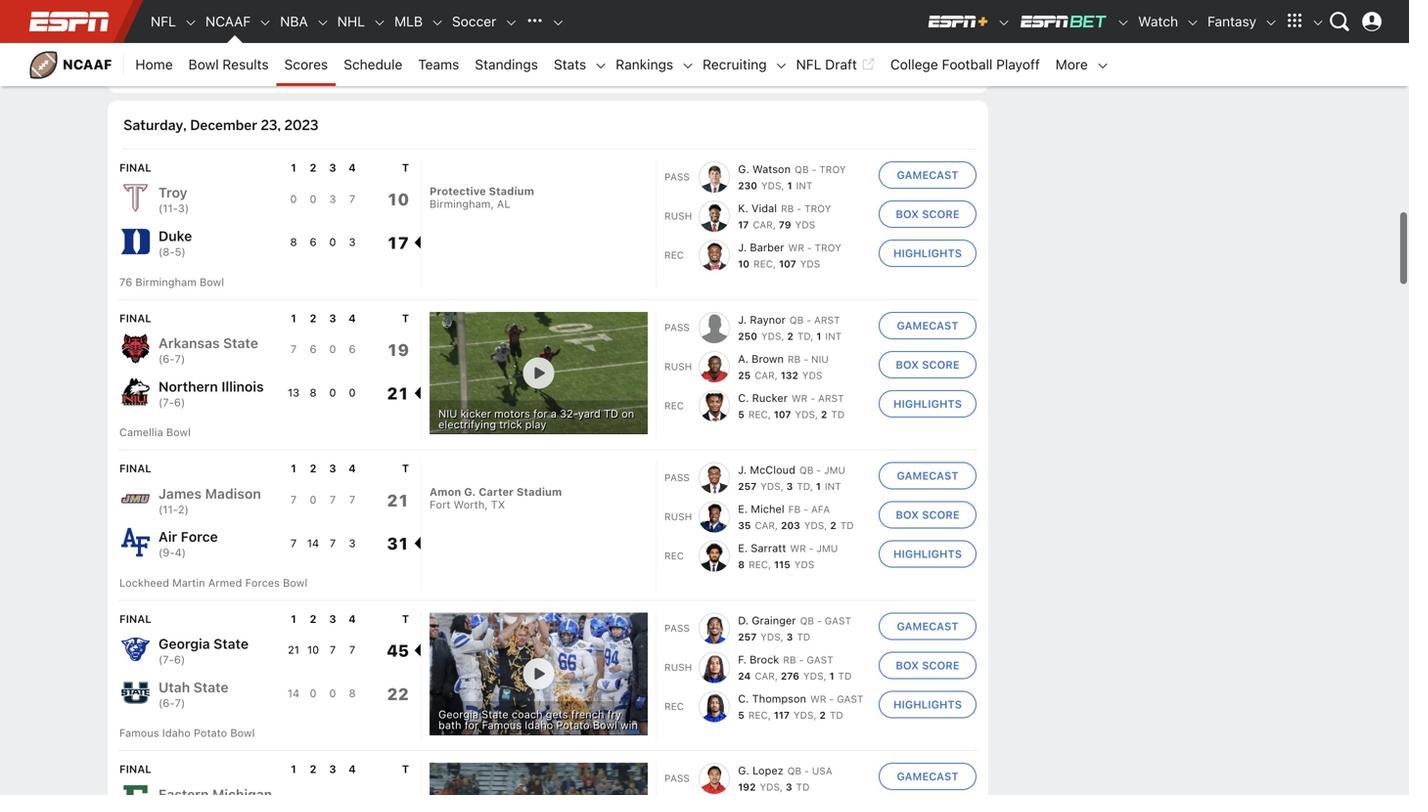 Task type: vqa. For each thing, say whether or not it's contained in the screenshot.
FRENCH
yes



Task type: locate. For each thing, give the bounding box(es) containing it.
1 box from the top
[[896, 208, 919, 221]]

ncaaf
[[205, 13, 251, 29], [63, 56, 112, 72]]

1 rush from the top
[[665, 210, 692, 222]]

car down michel on the right bottom of page
[[755, 520, 775, 532]]

2 c. from the top
[[738, 693, 749, 706]]

georgia
[[439, 50, 479, 62], [159, 636, 210, 653], [439, 709, 479, 721]]

1 vertical spatial 11-
[[163, 503, 178, 516]]

5 final from the top
[[119, 764, 151, 776]]

trick
[[499, 418, 522, 431]]

int up a. brown rb - niu 25 car 132 yds
[[826, 331, 842, 342]]

mccloud
[[750, 464, 796, 477]]

1 inside f. brock rb - gast 24 car 276 yds 1 td
[[830, 671, 835, 682]]

qb right watson
[[795, 164, 809, 175]]

10 right j. barber image
[[738, 258, 750, 270]]

box score link for 21
[[879, 502, 977, 529]]

arst right raynor
[[815, 314, 840, 326]]

) inside 'arkansas state ( 6-7 )'
[[181, 353, 185, 366]]

wr for 10
[[789, 242, 805, 254]]

union
[[119, 68, 149, 81]]

rankings image
[[681, 59, 695, 73]]

rec down "rucker"
[[749, 409, 768, 420]]

2 11- from the top
[[163, 503, 178, 516]]

mortgage
[[186, 68, 235, 81]]

yds down watson
[[762, 180, 782, 191]]

2 inside james madison ( 11-2 )
[[178, 503, 185, 516]]

wr inside c. thompson wr - gast 5 rec 117 yds 2 td
[[811, 694, 827, 705]]

car down brown
[[755, 370, 775, 381]]

car inside e. michel fb - afa 35 car 203 yds 2 td
[[755, 520, 775, 532]]

0 horizontal spatial idaho
[[162, 727, 191, 740]]

1 gamecast link from the top
[[879, 161, 977, 189]]

j. for raynor
[[738, 314, 747, 326]]

2 horizontal spatial 10
[[738, 258, 750, 270]]

nfl link
[[143, 0, 184, 43]]

1 vertical spatial 257
[[738, 632, 757, 643]]

niu
[[812, 354, 829, 365], [439, 408, 458, 420]]

1 horizontal spatial idaho
[[525, 719, 553, 732]]

ucf
[[159, 21, 187, 37], [810, 35, 830, 46]]

bowl down georgia state ( 7-6 )
[[230, 727, 255, 740]]

arst for rucker
[[818, 393, 844, 404]]

4 t from the top
[[402, 613, 409, 626]]

0 vertical spatial 10
[[387, 190, 409, 209]]

box for 19
[[896, 359, 919, 371]]

gamecast for 19
[[897, 319, 959, 332]]

3 highlights link from the top
[[879, 390, 977, 418]]

10 left protective
[[387, 190, 409, 209]]

rb
[[781, 203, 794, 214], [788, 354, 801, 365], [783, 655, 797, 666]]

kicker
[[461, 408, 491, 420]]

2 vertical spatial rb
[[783, 655, 797, 666]]

ncaaf left union
[[63, 56, 112, 72]]

t for 45
[[402, 613, 409, 626]]

0 vertical spatial nfl
[[151, 13, 176, 29]]

7-
[[163, 396, 174, 409], [163, 654, 174, 667]]

stadium right protective
[[489, 185, 534, 198]]

lopez
[[753, 765, 784, 778]]

nfl left nfl image
[[151, 13, 176, 29]]

257 inside j. mccloud qb - jmu 257 yds 3 td 1 int
[[738, 481, 757, 492]]

for inside georgia state coach gets french fry bath for famous idaho potato bowl win
[[465, 719, 479, 732]]

rush for 10
[[665, 210, 692, 222]]

state up the illinois
[[223, 335, 258, 351]]

0 vertical spatial 107
[[779, 258, 797, 270]]

- for brock
[[799, 655, 804, 666]]

niu inside a. brown rb - niu 25 car 132 yds
[[812, 354, 829, 365]]

rb inside a. brown rb - niu 25 car 132 yds
[[788, 354, 801, 365]]

5 gamecast from the top
[[897, 771, 959, 784]]

8-
[[163, 246, 175, 258]]

qb for 21
[[800, 465, 814, 476]]

box for 45
[[896, 660, 919, 672]]

0 vertical spatial gast
[[825, 616, 852, 627]]

0 vertical spatial 5
[[175, 246, 182, 258]]

td up fb
[[797, 481, 810, 492]]

- inside c. thompson wr - gast 5 rec 117 yds 2 td
[[830, 694, 834, 705]]

gamecast for 10
[[897, 169, 959, 182]]

4 box score link from the top
[[879, 652, 977, 680]]

wr inside e. sarratt wr - jmu 8 rec 115 yds
[[790, 543, 806, 555]]

0 vertical spatial g.
[[738, 163, 750, 176]]

highlights link
[[879, 32, 977, 60], [879, 240, 977, 267], [879, 390, 977, 418], [879, 541, 977, 568], [879, 691, 977, 719]]

gasparilla for mortgage
[[238, 68, 289, 81]]

- for lopez
[[805, 766, 810, 777]]

0 vertical spatial rb
[[781, 203, 794, 214]]

gast inside c. thompson wr - gast 5 rec 117 yds 2 td
[[837, 694, 864, 705]]

home link
[[128, 43, 181, 86]]

more
[[1056, 56, 1088, 72]]

soccer link
[[444, 0, 504, 43]]

coach
[[512, 709, 543, 721]]

0 vertical spatial georgia
[[439, 50, 479, 62]]

3 box from the top
[[896, 509, 919, 522]]

espn bet image up more
[[1019, 14, 1109, 29]]

0 horizontal spatial 10
[[307, 644, 319, 657]]

1 horizontal spatial ncaaf link
[[198, 0, 259, 43]]

schedule
[[344, 56, 403, 72]]

- left the usa
[[805, 766, 810, 777]]

4 rush from the top
[[665, 662, 692, 673]]

1 list from the top
[[665, 161, 871, 271]]

bowl results link
[[181, 43, 277, 86]]

) inside duke ( 8-5 )
[[182, 246, 186, 258]]

1 horizontal spatial 10
[[387, 190, 409, 209]]

yds down 132
[[795, 409, 815, 420]]

( inside northern illinois ( 7-6 )
[[159, 396, 163, 409]]

3 gamecast link from the top
[[879, 463, 977, 490]]

int up k. vidal rb - troy 17 car 79 yds
[[796, 180, 813, 191]]

14 down 21 10
[[288, 688, 300, 701]]

2 rush from the top
[[665, 361, 692, 372]]

1 vertical spatial for
[[465, 719, 479, 732]]

mlb image
[[431, 16, 444, 30]]

1 vertical spatial arst
[[818, 393, 844, 404]]

troy inside k. vidal rb - troy 17 car 79 yds
[[805, 203, 831, 214]]

t
[[402, 161, 409, 174], [402, 312, 409, 325], [402, 463, 409, 475], [402, 613, 409, 626], [402, 764, 409, 776]]

0 vertical spatial for
[[534, 408, 548, 420]]

1 6- from the top
[[163, 38, 175, 51]]

georgia state link
[[159, 635, 249, 654]]

7 inside the utah state ( 6-7 )
[[175, 697, 181, 710]]

1 pass from the top
[[665, 171, 690, 183]]

) down nfl image
[[181, 38, 185, 51]]

- right grainger
[[817, 616, 822, 627]]

gast for thompson
[[837, 694, 864, 705]]

2 gamecast from the top
[[897, 319, 959, 332]]

8 ( from the top
[[159, 654, 163, 667]]

yds right 115
[[795, 560, 815, 571]]

2 highlights from the top
[[894, 247, 962, 260]]

3 box score from the top
[[896, 509, 960, 522]]

0 vertical spatial troy
[[820, 164, 846, 175]]

bowl
[[590, 50, 614, 62], [189, 56, 219, 72], [292, 68, 317, 81], [200, 276, 224, 289], [166, 426, 191, 439], [283, 577, 308, 590], [593, 719, 618, 732], [230, 727, 255, 740]]

rb for 19
[[788, 354, 801, 365]]

g. inside g. lopez qb - usa 192 yds 3 td
[[738, 765, 750, 778]]

highlights for 45
[[894, 699, 962, 712]]

ncaaf inside global navigation element
[[205, 13, 251, 29]]

1 vertical spatial e.
[[738, 542, 748, 555]]

december
[[190, 116, 257, 134]]

td right '117' at the right bottom of the page
[[830, 710, 844, 721]]

4 highlights link from the top
[[879, 541, 977, 568]]

) for northern
[[181, 396, 185, 409]]

117
[[774, 710, 790, 721]]

qb inside d. grainger qb - gast 257 yds 3 td
[[800, 616, 815, 627]]

4 box from the top
[[896, 660, 919, 672]]

) inside james madison ( 11-2 )
[[185, 503, 189, 516]]

1 257 from the top
[[738, 481, 757, 492]]

35
[[738, 520, 751, 532]]

c. thompson image
[[699, 691, 730, 723]]

3 6- from the top
[[163, 697, 175, 710]]

f. brock rb - gast 24 car 276 yds 1 td
[[738, 654, 852, 682]]

list for 10
[[665, 161, 871, 271]]

1 vertical spatial 107
[[774, 409, 791, 420]]

yds down raynor
[[762, 331, 782, 342]]

recruiting image
[[775, 59, 789, 73]]

1 vertical spatial troy
[[805, 203, 831, 214]]

3 pass from the top
[[665, 472, 690, 484]]

gamecast link
[[879, 161, 977, 189], [879, 312, 977, 339], [879, 463, 977, 490], [879, 613, 977, 641], [879, 764, 977, 791]]

14
[[288, 29, 300, 42], [307, 537, 319, 550], [288, 688, 300, 701]]

5 ( from the top
[[159, 396, 163, 409]]

0 horizontal spatial nfl
[[151, 13, 176, 29]]

2 score from the top
[[922, 359, 960, 371]]

nba
[[280, 13, 308, 29]]

c.
[[738, 392, 749, 405], [738, 693, 749, 706]]

1 horizontal spatial famous
[[482, 719, 522, 732]]

rb up 79
[[781, 203, 794, 214]]

stats image
[[594, 59, 608, 73]]

2 vertical spatial 10
[[307, 644, 319, 657]]

qb inside g. watson qb - troy 230 yds 1 int
[[795, 164, 809, 175]]

e. inside e. michel fb - afa 35 car 203 yds 2 td
[[738, 503, 748, 516]]

arst for raynor
[[815, 314, 840, 326]]

yds inside d. grainger qb - gast 257 yds 3 td
[[761, 632, 781, 643]]

car down vidal
[[753, 219, 773, 231]]

espn bet image
[[1019, 14, 1109, 29], [1117, 16, 1131, 30]]

3 rush from the top
[[665, 512, 692, 523]]

ucf up home link
[[159, 21, 187, 37]]

td up j. mccloud qb - jmu 257 yds 3 td 1 int
[[832, 409, 845, 420]]

) inside the air force ( 9-4 )
[[182, 547, 186, 560]]

car down brock
[[755, 671, 775, 682]]

1 11- from the top
[[163, 202, 178, 215]]

arst down a. brown rb - niu 25 car 132 yds
[[818, 393, 844, 404]]

pass left d. grainger image
[[665, 623, 690, 634]]

0 vertical spatial arst
[[815, 314, 840, 326]]

5 highlights from the top
[[894, 699, 962, 712]]

madison
[[205, 486, 261, 502]]

a. brown rb - niu 25 car 132 yds
[[738, 353, 829, 381]]

- down f. brock rb - gast 24 car 276 yds 1 td on the bottom
[[830, 694, 834, 705]]

j. for barber
[[738, 241, 747, 254]]

1 vertical spatial 5
[[738, 409, 745, 420]]

1 vertical spatial 21
[[387, 491, 409, 510]]

3 t from the top
[[402, 463, 409, 475]]

1 vertical spatial gast
[[807, 655, 834, 666]]

qb inside j. raynor qb - arst 250 yds 2 td 1 int
[[790, 314, 804, 326]]

3 highlights from the top
[[894, 398, 962, 410]]

car inside k. vidal rb - troy 17 car 79 yds
[[753, 219, 773, 231]]

7- up the utah
[[163, 654, 174, 667]]

- down j. raynor qb - arst 250 yds 2 td 1 int
[[804, 354, 809, 365]]

4 final from the top
[[119, 613, 151, 626]]

5 right c. rucker image
[[738, 409, 745, 420]]

1 vertical spatial 10
[[738, 258, 750, 270]]

4 ( from the top
[[159, 353, 163, 366]]

5
[[175, 246, 182, 258], [738, 409, 745, 420], [738, 710, 745, 721]]

1 e. from the top
[[738, 503, 748, 516]]

rec right 9
[[749, 51, 768, 62]]

2 7- from the top
[[163, 654, 174, 667]]

ahmari
[[466, 60, 502, 73]]

3 j. from the top
[[738, 314, 747, 326]]

3 final from the top
[[119, 463, 151, 475]]

( inside the air force ( 9-4 )
[[159, 547, 163, 560]]

e. michel image
[[699, 502, 730, 533]]

j. baker wr - ucf
[[738, 34, 830, 47]]

3 score from the top
[[922, 509, 960, 522]]

rb for 10
[[781, 203, 794, 214]]

bowl right camellia
[[166, 426, 191, 439]]

2 box score link from the top
[[879, 351, 977, 379]]

1 horizontal spatial nfl
[[796, 56, 822, 72]]

nfl inside global navigation element
[[151, 13, 176, 29]]

9 rec
[[738, 51, 768, 62]]

gast inside d. grainger qb - gast 257 yds 3 td
[[825, 616, 852, 627]]

j. barber wr - troy 10 rec 107 yds
[[738, 241, 842, 270]]

jmu
[[824, 465, 846, 476], [817, 543, 838, 555]]

for right bath
[[465, 719, 479, 732]]

0 horizontal spatial niu
[[439, 408, 458, 420]]

4 for 19
[[349, 312, 356, 325]]

yds down k. vidal rb - troy 17 car 79 yds
[[800, 258, 821, 270]]

0 vertical spatial 21
[[387, 384, 409, 403]]

amon g. carter stadium fort worth, tx
[[430, 486, 562, 511]]

gamecast link for 19
[[879, 312, 977, 339]]

final for 10
[[119, 161, 151, 174]]

gast for brock
[[807, 655, 834, 666]]

lockheed martin armed forces bowl
[[119, 577, 308, 590]]

1 box score link from the top
[[879, 201, 977, 228]]

car for 21
[[755, 370, 775, 381]]

10
[[387, 190, 409, 209], [738, 258, 750, 270], [307, 644, 319, 657]]

5 t from the top
[[402, 764, 409, 776]]

troy inside g. watson qb - troy 230 yds 1 int
[[820, 164, 846, 175]]

birmingham,
[[430, 198, 494, 210]]

2 final from the top
[[119, 312, 151, 325]]

fantasy link
[[1200, 0, 1265, 43]]

2 vertical spatial g.
[[738, 765, 750, 778]]

- for watson
[[812, 164, 817, 175]]

rb up 276
[[783, 655, 797, 666]]

georgia tech wins gasparilla bowl after ahmari harvey's dagger int
[[439, 50, 614, 73]]

2 257 from the top
[[738, 632, 757, 643]]

4 list from the top
[[665, 613, 871, 723]]

4 gamecast link from the top
[[879, 613, 977, 641]]

- right fb
[[804, 504, 809, 515]]

1 vertical spatial gasparilla
[[238, 68, 289, 81]]

- for rucker
[[811, 393, 816, 404]]

state left coach
[[482, 709, 509, 721]]

1 final from the top
[[119, 161, 151, 174]]

georgia inside georgia tech wins gasparilla bowl after ahmari harvey's dagger int
[[439, 50, 479, 62]]

21 down the '19'
[[387, 384, 409, 403]]

yds down afa
[[804, 520, 825, 532]]

2 pass from the top
[[665, 322, 690, 333]]

watch image
[[1187, 16, 1200, 30]]

2 list from the top
[[665, 312, 871, 422]]

pass for 45
[[665, 623, 690, 634]]

4 gamecast from the top
[[897, 620, 959, 633]]

1 t from the top
[[402, 161, 409, 174]]

6- for 19
[[163, 353, 175, 366]]

jmu inside e. sarratt wr - jmu 8 rec 115 yds
[[817, 543, 838, 555]]

state right the utah
[[194, 680, 229, 696]]

1 vertical spatial g.
[[464, 486, 476, 499]]

j. for baker
[[738, 34, 747, 47]]

11- down the troy
[[163, 202, 178, 215]]

- for brown
[[804, 354, 809, 365]]

j. mccloud qb - jmu 257 yds 3 td 1 int
[[738, 464, 846, 492]]

0 horizontal spatial ncaaf
[[63, 56, 112, 72]]

rec left the c. thompson image
[[665, 701, 684, 713]]

4 j. from the top
[[738, 464, 747, 477]]

yds right 132
[[803, 370, 823, 381]]

1 j. from the top
[[738, 34, 747, 47]]

1 horizontal spatial potato
[[557, 719, 590, 732]]

wr for 45
[[811, 694, 827, 705]]

qb for 19
[[790, 314, 804, 326]]

5 down duke
[[175, 246, 182, 258]]

int up afa
[[825, 481, 842, 492]]

michel
[[751, 503, 785, 516]]

final
[[119, 161, 151, 174], [119, 312, 151, 325], [119, 463, 151, 475], [119, 613, 151, 626], [119, 764, 151, 776]]

2 vertical spatial 6-
[[163, 697, 175, 710]]

f.
[[738, 654, 747, 667]]

3 gamecast from the top
[[897, 470, 959, 483]]

potato down the utah state ( 6-7 )
[[194, 727, 227, 740]]

14 right ncaaf image
[[288, 29, 300, 42]]

external link image
[[861, 53, 875, 76]]

2 t from the top
[[402, 312, 409, 325]]

fry
[[608, 709, 622, 721]]

state up utah state link
[[214, 636, 249, 653]]

) down northern
[[181, 396, 185, 409]]

troy inside j. barber wr - troy 10 rec 107 yds
[[815, 242, 842, 254]]

4 score from the top
[[922, 660, 960, 672]]

) inside northern illinois ( 7-6 )
[[181, 396, 185, 409]]

final down lockheed
[[119, 613, 151, 626]]

football
[[942, 56, 993, 72]]

rush left 'e. michel' image
[[665, 512, 692, 523]]

j. inside j. barber wr - troy 10 rec 107 yds
[[738, 241, 747, 254]]

j. for mccloud
[[738, 464, 747, 477]]

rb inside k. vidal rb - troy 17 car 79 yds
[[781, 203, 794, 214]]

georgia for georgia state coach gets french fry bath for famous idaho potato bowl win
[[439, 709, 479, 721]]

famous idaho potato bowl
[[119, 727, 255, 740]]

forces
[[245, 577, 280, 590]]

( for utah state
[[159, 697, 163, 710]]

wr for 19
[[792, 393, 808, 404]]

car inside a. brown rb - niu 25 car 132 yds
[[755, 370, 775, 381]]

final down 76
[[119, 312, 151, 325]]

gasparilla
[[536, 50, 587, 62], [238, 68, 289, 81]]

wr right thompson
[[811, 694, 827, 705]]

nfl for nfl
[[151, 13, 176, 29]]

james
[[159, 486, 202, 502]]

107
[[779, 258, 797, 270], [774, 409, 791, 420]]

1 vertical spatial georgia
[[159, 636, 210, 653]]

j. baker image
[[699, 32, 730, 64]]

g.
[[738, 163, 750, 176], [464, 486, 476, 499], [738, 765, 750, 778]]

e. sarratt image
[[699, 541, 730, 572]]

1 7- from the top
[[163, 396, 174, 409]]

box score for 21
[[896, 509, 960, 522]]

0 horizontal spatial gasparilla
[[238, 68, 289, 81]]

1 vertical spatial c.
[[738, 693, 749, 706]]

0 horizontal spatial for
[[465, 719, 479, 732]]

115
[[774, 560, 791, 571]]

9 ( from the top
[[159, 697, 163, 710]]

more sports image
[[551, 16, 565, 30]]

1 vertical spatial nfl
[[796, 56, 822, 72]]

final down camellia
[[119, 463, 151, 475]]

1 horizontal spatial ucf
[[810, 35, 830, 46]]

box score link
[[879, 201, 977, 228], [879, 351, 977, 379], [879, 502, 977, 529], [879, 652, 977, 680]]

qb right grainger
[[800, 616, 815, 627]]

1 score from the top
[[922, 208, 960, 221]]

14 left the "31" at the left bottom of page
[[307, 537, 319, 550]]

4 for 45
[[349, 613, 356, 626]]

2 vertical spatial gast
[[837, 694, 864, 705]]

f. brock image
[[699, 652, 730, 684]]

box score link for 19
[[879, 351, 977, 379]]

- down g. watson qb - troy 230 yds 1 int
[[797, 203, 802, 214]]

24
[[738, 671, 751, 682]]

4 highlights from the top
[[894, 548, 962, 561]]

7- inside georgia state ( 7-6 )
[[163, 654, 174, 667]]

1 horizontal spatial for
[[534, 408, 548, 420]]

yds inside j. barber wr - troy 10 rec 107 yds
[[800, 258, 821, 270]]

t for 19
[[402, 312, 409, 325]]

list
[[665, 161, 871, 271], [665, 312, 871, 422], [665, 463, 871, 572], [665, 613, 871, 723]]

espn plus image
[[998, 16, 1011, 30]]

6- inside 'arkansas state ( 6-7 )'
[[163, 353, 175, 366]]

- inside j. raynor qb - arst 250 yds 2 td 1 int
[[807, 314, 812, 326]]

2 gamecast link from the top
[[879, 312, 977, 339]]

qb right lopez
[[788, 766, 802, 777]]

2 vertical spatial georgia
[[439, 709, 479, 721]]

0 vertical spatial 17
[[387, 26, 409, 45]]

1 vertical spatial 17
[[738, 219, 749, 231]]

) down the utah
[[181, 697, 185, 710]]

0
[[329, 29, 336, 42], [349, 29, 356, 42], [290, 193, 297, 205], [310, 193, 317, 205], [329, 236, 336, 249], [329, 343, 336, 356], [329, 387, 336, 399], [349, 387, 356, 399], [310, 494, 317, 507], [310, 688, 317, 701], [329, 688, 336, 701]]

7 ( from the top
[[159, 547, 163, 560]]

ucf up yds 1 td
[[810, 35, 830, 46]]

22
[[387, 685, 409, 704]]

car
[[753, 219, 773, 231], [755, 370, 775, 381], [755, 520, 775, 532], [755, 671, 775, 682]]

) down the troy
[[185, 202, 189, 215]]

0 vertical spatial e.
[[738, 503, 748, 516]]

nfl inside 'link'
[[796, 56, 822, 72]]

0 vertical spatial 6-
[[163, 38, 175, 51]]

recruiting link
[[695, 43, 775, 86]]

jmu inside j. mccloud qb - jmu 257 yds 3 td 1 int
[[824, 465, 846, 476]]

) for james
[[185, 503, 189, 516]]

7- down northern
[[163, 396, 174, 409]]

espn more sports home page image
[[520, 7, 549, 36]]

6 inside northern illinois ( 7-6 )
[[174, 396, 181, 409]]

2 vertical spatial troy
[[815, 242, 842, 254]]

-
[[802, 35, 807, 46], [812, 164, 817, 175], [797, 203, 802, 214], [807, 242, 812, 254], [807, 314, 812, 326], [804, 354, 809, 365], [811, 393, 816, 404], [817, 465, 822, 476], [804, 504, 809, 515], [809, 543, 814, 555], [817, 616, 822, 627], [799, 655, 804, 666], [830, 694, 834, 705], [805, 766, 810, 777]]

1 gamecast from the top
[[897, 169, 959, 182]]

0 vertical spatial niu
[[812, 354, 829, 365]]

1 box score from the top
[[896, 208, 960, 221]]

arkansas state ( 6-7 )
[[159, 335, 258, 366]]

6-
[[163, 38, 175, 51], [163, 353, 175, 366], [163, 697, 175, 710]]

ncaaf link left home link
[[20, 43, 124, 86]]

a. brown image
[[699, 351, 730, 383]]

yds right 276
[[804, 671, 824, 682]]

rec
[[665, 42, 684, 54], [749, 51, 768, 62], [665, 250, 684, 261], [754, 258, 773, 270], [665, 400, 684, 411], [749, 409, 768, 420], [665, 551, 684, 562], [749, 560, 768, 571], [665, 701, 684, 713], [749, 710, 768, 721]]

0 vertical spatial ncaaf
[[205, 13, 251, 29]]

( for northern illinois
[[159, 396, 163, 409]]

1 horizontal spatial more espn image
[[1312, 16, 1325, 30]]

duke
[[159, 228, 192, 244]]

) right 9-
[[182, 547, 186, 560]]

potato
[[557, 719, 590, 732], [194, 727, 227, 740]]

rush left f. brock icon
[[665, 662, 692, 673]]

( inside james madison ( 11-2 )
[[159, 503, 163, 516]]

- inside e. michel fb - afa 35 car 203 yds 2 td
[[804, 504, 809, 515]]

1 vertical spatial 7-
[[163, 654, 174, 667]]

0 horizontal spatial more espn image
[[1280, 7, 1310, 36]]

3 ( from the top
[[159, 246, 163, 258]]

11- down james
[[163, 503, 178, 516]]

troy for watson
[[820, 164, 846, 175]]

d. grainger qb - gast 257 yds 3 td
[[738, 615, 852, 643]]

2 box from the top
[[896, 359, 919, 371]]

global navigation element
[[20, 0, 1390, 43]]

) for utah
[[181, 697, 185, 710]]

college football playoff link
[[883, 43, 1048, 86]]

3 inside troy ( 11-3 )
[[178, 202, 185, 215]]

niu down j. raynor qb - arst 250 yds 2 td 1 int
[[812, 354, 829, 365]]

list containing d. grainger
[[665, 613, 871, 723]]

2 inside c. rucker wr - arst 5 rec 107 yds 2 td
[[821, 409, 828, 420]]

box score for 10
[[896, 208, 960, 221]]

) up the utah
[[181, 654, 185, 667]]

1 ( from the top
[[159, 38, 163, 51]]

0 vertical spatial 11-
[[163, 202, 178, 215]]

10 left 45
[[307, 644, 319, 657]]

state inside the utah state ( 6-7 )
[[194, 680, 229, 696]]

- up yds 1 td
[[802, 35, 807, 46]]

( for james madison
[[159, 503, 163, 516]]

5 highlights link from the top
[[879, 691, 977, 719]]

rush for 21
[[665, 512, 692, 523]]

yds inside c. thompson wr - gast 5 rec 117 yds 2 td
[[794, 710, 814, 721]]

1 vertical spatial jmu
[[817, 543, 838, 555]]

qb inside g. lopez qb - usa 192 yds 3 td
[[788, 766, 802, 777]]

ucf inside j. baker wr - ucf
[[810, 35, 830, 46]]

gast inside f. brock rb - gast 24 car 276 yds 1 td
[[807, 655, 834, 666]]

nfl right the recruiting 'icon'
[[796, 56, 822, 72]]

bowl right dagger
[[590, 50, 614, 62]]

for left a
[[534, 408, 548, 420]]

state
[[223, 335, 258, 351], [214, 636, 249, 653], [194, 680, 229, 696], [482, 709, 509, 721]]

1 vertical spatial 6-
[[163, 353, 175, 366]]

arst inside j. raynor qb - arst 250 yds 2 td 1 int
[[815, 314, 840, 326]]

3 list from the top
[[665, 463, 871, 572]]

car for 17
[[753, 219, 773, 231]]

nfl draft
[[796, 56, 857, 72]]

espn+ image
[[927, 14, 990, 29]]

camellia
[[119, 426, 163, 439]]

highlights for 19
[[894, 398, 962, 410]]

- inside g. lopez qb - usa 192 yds 3 td
[[805, 766, 810, 777]]

list containing j. mccloud
[[665, 463, 871, 572]]

arst
[[815, 314, 840, 326], [818, 393, 844, 404]]

score for 21
[[922, 509, 960, 522]]

0 vertical spatial gasparilla
[[536, 50, 587, 62]]

car inside f. brock rb - gast 24 car 276 yds 1 td
[[755, 671, 775, 682]]

1 vertical spatial niu
[[439, 408, 458, 420]]

list containing j. raynor
[[665, 312, 871, 422]]

0 vertical spatial c.
[[738, 392, 749, 405]]

jmu up afa
[[824, 465, 846, 476]]

257 down mccloud
[[738, 481, 757, 492]]

( inside georgia state ( 7-6 )
[[159, 654, 163, 667]]

gasparilla for wins
[[536, 50, 587, 62]]

4 box score from the top
[[896, 660, 960, 672]]

107 down "rucker"
[[774, 409, 791, 420]]

troy right watson
[[820, 164, 846, 175]]

) for air
[[182, 547, 186, 560]]

g. up 230
[[738, 163, 750, 176]]

k. vidal rb - troy 17 car 79 yds
[[738, 202, 831, 231]]

1 highlights link from the top
[[879, 32, 977, 60]]

pass left "g. watson" icon
[[665, 171, 690, 183]]

j. left the barber at the right top
[[738, 241, 747, 254]]

wr right baker
[[783, 35, 799, 46]]

5 for 45
[[738, 710, 745, 721]]

- inside d. grainger qb - gast 257 yds 3 td
[[817, 616, 822, 627]]

) for arkansas
[[181, 353, 185, 366]]

- inside e. sarratt wr - jmu 8 rec 115 yds
[[809, 543, 814, 555]]

list containing g. watson
[[665, 161, 871, 271]]

int right dagger
[[592, 60, 610, 73]]

yds inside e. sarratt wr - jmu 8 rec 115 yds
[[795, 560, 815, 571]]

1 horizontal spatial gasparilla
[[536, 50, 587, 62]]

highlights link for 21
[[879, 541, 977, 568]]

6 ( from the top
[[159, 503, 163, 516]]

- inside a. brown rb - niu 25 car 132 yds
[[804, 354, 809, 365]]

4 for 21
[[349, 463, 356, 475]]

2 j. from the top
[[738, 241, 747, 254]]

highlights link for 45
[[879, 691, 977, 719]]

2 vertical spatial 5
[[738, 710, 745, 721]]

usa
[[812, 766, 833, 777]]

4 pass from the top
[[665, 623, 690, 634]]

rec left '117' at the right bottom of the page
[[749, 710, 768, 721]]

0 vertical spatial jmu
[[824, 465, 846, 476]]

soccer image
[[504, 16, 518, 30]]

highlights for 10
[[894, 247, 962, 260]]

2 ( from the top
[[159, 202, 163, 215]]

famous down the utah
[[119, 727, 159, 740]]

1 vertical spatial stadium
[[517, 486, 562, 499]]

76 birmingham bowl
[[119, 276, 224, 289]]

- right watson
[[812, 164, 817, 175]]

idaho down the utah state ( 6-7 )
[[162, 727, 191, 740]]

3 box score link from the top
[[879, 502, 977, 529]]

more espn image
[[1280, 7, 1310, 36], [1312, 16, 1325, 30]]

state inside 'arkansas state ( 6-7 )'
[[223, 335, 258, 351]]

2 box score from the top
[[896, 359, 960, 371]]

0 vertical spatial 257
[[738, 481, 757, 492]]

0 vertical spatial 7-
[[163, 396, 174, 409]]

2 e. from the top
[[738, 542, 748, 555]]

pass
[[665, 171, 690, 183], [665, 322, 690, 333], [665, 472, 690, 484], [665, 623, 690, 634], [665, 774, 690, 785]]

home right union
[[152, 68, 182, 81]]

motors
[[494, 408, 530, 420]]

1 inside j. raynor qb - arst 250 yds 2 td 1 int
[[817, 331, 822, 342]]

- down k. vidal rb - troy 17 car 79 yds
[[807, 242, 812, 254]]

1 c. from the top
[[738, 392, 749, 405]]

107 down the barber at the right top
[[779, 258, 797, 270]]

257 for 21
[[738, 481, 757, 492]]

niu inside niu kicker motors for a 32-yard td on electrifying trick play
[[439, 408, 458, 420]]

1 horizontal spatial niu
[[812, 354, 829, 365]]

11- inside james madison ( 11-2 )
[[163, 503, 178, 516]]

0 vertical spatial stadium
[[489, 185, 534, 198]]

- inside c. rucker wr - arst 5 rec 107 yds 2 td
[[811, 393, 816, 404]]

idaho inside georgia state coach gets french fry bath for famous idaho potato bowl win
[[525, 719, 553, 732]]

1 vertical spatial rb
[[788, 354, 801, 365]]

rec left c. rucker image
[[665, 400, 684, 411]]

2 6- from the top
[[163, 353, 175, 366]]

1 horizontal spatial ncaaf
[[205, 13, 251, 29]]

2 highlights link from the top
[[879, 240, 977, 267]]



Task type: describe. For each thing, give the bounding box(es) containing it.
a.
[[738, 353, 749, 365]]

) inside the ucf ( 6-7 )
[[181, 38, 185, 51]]

( inside troy ( 11-3 )
[[159, 202, 163, 215]]

niu kicker motors for a 32-yard td on electrifying trick play
[[439, 408, 635, 431]]

yds inside g. watson qb - troy 230 yds 1 int
[[762, 180, 782, 191]]

more image
[[1096, 59, 1110, 73]]

5 for 19
[[738, 409, 745, 420]]

8 inside e. sarratt wr - jmu 8 rec 115 yds
[[738, 560, 745, 571]]

rec up rankings icon
[[665, 42, 684, 54]]

nba image
[[316, 16, 330, 30]]

jmu for mccloud
[[824, 465, 846, 476]]

) inside troy ( 11-3 )
[[185, 202, 189, 215]]

grainger
[[752, 615, 796, 627]]

2 vertical spatial 14
[[288, 688, 300, 701]]

home down the ucf ( 6-7 )
[[135, 56, 173, 72]]

fort
[[430, 499, 451, 511]]

gamecast link for 10
[[879, 161, 977, 189]]

utah
[[159, 680, 190, 696]]

birmingham
[[135, 276, 197, 289]]

pass for 21
[[665, 472, 690, 484]]

c. rucker image
[[699, 390, 730, 422]]

17 inside k. vidal rb - troy 17 car 79 yds
[[738, 219, 749, 231]]

( for arkansas state
[[159, 353, 163, 366]]

- for michel
[[804, 504, 809, 515]]

td inside f. brock rb - gast 24 car 276 yds 1 td
[[839, 671, 852, 682]]

e. michel fb - afa 35 car 203 yds 2 td
[[738, 503, 854, 532]]

playoff
[[997, 56, 1040, 72]]

highlights link for 19
[[879, 390, 977, 418]]

g. inside amon g. carter stadium fort worth, tx
[[464, 486, 476, 499]]

standings link
[[467, 43, 546, 86]]

j. raynor image
[[699, 312, 730, 343]]

1 horizontal spatial espn bet image
[[1117, 16, 1131, 30]]

1 vertical spatial 14
[[307, 537, 319, 550]]

state for 22
[[194, 680, 229, 696]]

thompson
[[752, 693, 807, 706]]

box score for 45
[[896, 660, 960, 672]]

rb for 45
[[783, 655, 797, 666]]

32-
[[560, 408, 578, 420]]

nhl
[[337, 13, 365, 29]]

nfl image
[[184, 16, 198, 30]]

9-
[[163, 547, 175, 560]]

mlb
[[395, 13, 423, 29]]

bowl up 2023
[[292, 68, 317, 81]]

draft
[[825, 56, 857, 72]]

northern illinois ( 7-6 )
[[159, 379, 264, 409]]

troy link
[[159, 184, 188, 202]]

rec inside j. barber wr - troy 10 rec 107 yds
[[754, 258, 773, 270]]

2 vertical spatial 21
[[288, 644, 299, 657]]

- for baker
[[802, 35, 807, 46]]

c. rucker wr - arst 5 rec 107 yds 2 td
[[738, 392, 845, 420]]

td inside j. mccloud qb - jmu 257 yds 3 td 1 int
[[797, 481, 810, 492]]

yds inside j. mccloud qb - jmu 257 yds 3 td 1 int
[[761, 481, 781, 492]]

gamecast link for 21
[[879, 463, 977, 490]]

2 inside c. thompson wr - gast 5 rec 117 yds 2 td
[[820, 710, 826, 721]]

northern
[[159, 379, 218, 395]]

georgia state ( 7-6 )
[[159, 636, 249, 667]]

yds inside g. lopez qb - usa 192 yds 3 td
[[760, 782, 780, 794]]

2 inside j. raynor qb - arst 250 yds 2 td 1 int
[[788, 331, 794, 342]]

martin
[[172, 577, 205, 590]]

t for 10
[[402, 161, 409, 174]]

k. vidal image
[[699, 201, 730, 232]]

bowl inside georgia state coach gets french fry bath for famous idaho potato bowl win
[[593, 719, 618, 732]]

final for 21
[[119, 463, 151, 475]]

- for thompson
[[830, 694, 834, 705]]

a
[[551, 408, 557, 420]]

79
[[779, 219, 792, 231]]

results
[[223, 56, 269, 72]]

( inside duke ( 8-5 )
[[159, 246, 163, 258]]

5 gamecast link from the top
[[879, 764, 977, 791]]

td inside c. rucker wr - arst 5 rec 107 yds 2 td
[[832, 409, 845, 420]]

stadium inside amon g. carter stadium fort worth, tx
[[517, 486, 562, 499]]

standings
[[475, 56, 538, 72]]

0 horizontal spatial ncaaf link
[[20, 43, 124, 86]]

harvey's
[[505, 60, 550, 73]]

e. for e. michel
[[738, 503, 748, 516]]

highlights link for 10
[[879, 240, 977, 267]]

scores
[[284, 56, 328, 72]]

td inside d. grainger qb - gast 257 yds 3 td
[[797, 632, 811, 643]]

james madison link
[[159, 485, 261, 503]]

stats
[[554, 56, 587, 72]]

yds inside f. brock rb - gast 24 car 276 yds 1 td
[[804, 671, 824, 682]]

j. barber image
[[699, 240, 730, 271]]

td inside j. raynor qb - arst 250 yds 2 td 1 int
[[798, 331, 811, 342]]

gets
[[546, 709, 568, 721]]

french
[[571, 709, 604, 721]]

rec left j. barber image
[[665, 250, 684, 261]]

gamecast for 21
[[897, 470, 959, 483]]

bowl left results
[[189, 56, 219, 72]]

3 inside j. mccloud qb - jmu 257 yds 3 td 1 int
[[787, 481, 793, 492]]

al
[[497, 198, 511, 210]]

arkansas state link
[[159, 334, 258, 353]]

yds inside e. michel fb - afa 35 car 203 yds 2 td
[[804, 520, 825, 532]]

potato inside georgia state coach gets french fry bath for famous idaho potato bowl win
[[557, 719, 590, 732]]

state for 19
[[223, 335, 258, 351]]

0 horizontal spatial ucf
[[159, 21, 187, 37]]

jmu for sarratt
[[817, 543, 838, 555]]

int inside g. watson qb - troy 230 yds 1 int
[[796, 180, 813, 191]]

2 vertical spatial 17
[[387, 233, 409, 253]]

james madison ( 11-2 )
[[159, 486, 261, 516]]

yds inside j. raynor qb - arst 250 yds 2 td 1 int
[[762, 331, 782, 342]]

yds inside k. vidal rb - troy 17 car 79 yds
[[795, 219, 816, 231]]

11- inside troy ( 11-3 )
[[163, 202, 178, 215]]

- for vidal
[[797, 203, 802, 214]]

0 vertical spatial 14
[[288, 29, 300, 42]]

nhl image
[[373, 16, 387, 30]]

- for mccloud
[[817, 465, 822, 476]]

fantasy image
[[1265, 16, 1278, 30]]

rec inside c. rucker wr - arst 5 rec 107 yds 2 td
[[749, 409, 768, 420]]

utah state link
[[159, 679, 229, 697]]

d. grainger image
[[699, 613, 730, 644]]

7 inside 'arkansas state ( 6-7 )'
[[175, 353, 181, 366]]

baker
[[750, 34, 779, 47]]

stadium inside protective stadium birmingham, al
[[489, 185, 534, 198]]

troy for vidal
[[805, 203, 831, 214]]

box score for 19
[[896, 359, 960, 371]]

list for 45
[[665, 613, 871, 723]]

famous inside georgia state coach gets french fry bath for famous idaho potato bowl win
[[482, 719, 522, 732]]

g. for g. lopez
[[738, 765, 750, 778]]

saturday,
[[123, 116, 187, 134]]

carter
[[479, 486, 514, 499]]

play
[[525, 418, 547, 431]]

yard
[[578, 408, 601, 420]]

box score link for 45
[[879, 652, 977, 680]]

troy for barber
[[815, 242, 842, 254]]

4 for 10
[[349, 161, 356, 174]]

yds right the recruiting 'icon'
[[795, 51, 816, 62]]

g. lopez image
[[699, 764, 730, 795]]

final for 19
[[119, 312, 151, 325]]

( inside the ucf ( 6-7 )
[[159, 38, 163, 51]]

7- for 21
[[163, 396, 174, 409]]

1 highlights from the top
[[894, 40, 962, 53]]

protective
[[430, 185, 486, 198]]

score for 10
[[922, 208, 960, 221]]

- for barber
[[807, 242, 812, 254]]

car for 31
[[755, 520, 775, 532]]

7 inside the ucf ( 6-7 )
[[175, 38, 181, 51]]

rec left e. sarratt icon
[[665, 551, 684, 562]]

rush for 45
[[665, 662, 692, 673]]

rec inside c. thompson wr - gast 5 rec 117 yds 2 td
[[749, 710, 768, 721]]

brown
[[752, 353, 784, 365]]

j. mccloud image
[[699, 463, 730, 494]]

rec inside e. sarratt wr - jmu 8 rec 115 yds
[[749, 560, 768, 571]]

2 inside e. michel fb - afa 35 car 203 yds 2 td
[[830, 520, 837, 532]]

wr inside j. baker wr - ucf
[[783, 35, 799, 46]]

brock
[[750, 654, 780, 667]]

union home mortgage gasparilla bowl
[[119, 68, 317, 81]]

afa
[[811, 504, 830, 515]]

ucf ( 6-7 )
[[159, 21, 187, 51]]

int inside j. mccloud qb - jmu 257 yds 3 td 1 int
[[825, 481, 842, 492]]

highlights for 21
[[894, 548, 962, 561]]

int inside j. raynor qb - arst 250 yds 2 td 1 int
[[826, 331, 842, 342]]

georgia for georgia state ( 7-6 )
[[159, 636, 210, 653]]

0 horizontal spatial espn bet image
[[1019, 14, 1109, 29]]

gast for grainger
[[825, 616, 852, 627]]

yds inside c. rucker wr - arst 5 rec 107 yds 2 td
[[795, 409, 815, 420]]

score for 45
[[922, 660, 960, 672]]

3 inside g. lopez qb - usa 192 yds 3 td
[[786, 782, 793, 794]]

e. for e. sarratt
[[738, 542, 748, 555]]

td inside e. michel fb - afa 35 car 203 yds 2 td
[[841, 520, 854, 532]]

final for 45
[[119, 613, 151, 626]]

j. raynor qb - arst 250 yds 2 td 1 int
[[738, 314, 842, 342]]

pass for 10
[[665, 171, 690, 183]]

( for air force
[[159, 547, 163, 560]]

13
[[288, 387, 300, 399]]

box for 21
[[896, 509, 919, 522]]

gamecast for 45
[[897, 620, 959, 633]]

0 horizontal spatial famous
[[119, 727, 159, 740]]

6- inside the ucf ( 6-7 )
[[163, 38, 175, 51]]

5 inside duke ( 8-5 )
[[175, 246, 182, 258]]

g. watson qb - troy 230 yds 1 int
[[738, 163, 846, 191]]

td inside niu kicker motors for a 32-yard td on electrifying trick play
[[604, 408, 619, 420]]

int inside georgia tech wins gasparilla bowl after ahmari harvey's dagger int
[[592, 60, 610, 73]]

box for 10
[[896, 208, 919, 221]]

0 horizontal spatial potato
[[194, 727, 227, 740]]

g. lopez qb - usa 192 yds 3 td
[[738, 765, 833, 794]]

state inside georgia state coach gets french fry bath for famous idaho potato bowl win
[[482, 709, 509, 721]]

- for sarratt
[[809, 543, 814, 555]]

pass for 19
[[665, 322, 690, 333]]

worth,
[[454, 499, 488, 511]]

25
[[738, 370, 751, 381]]

td inside c. thompson wr - gast 5 rec 117 yds 2 td
[[830, 710, 844, 721]]

1 vertical spatial ncaaf
[[63, 56, 112, 72]]

3 inside d. grainger qb - gast 257 yds 3 td
[[787, 632, 793, 643]]

duke link
[[159, 227, 192, 246]]

203
[[781, 520, 801, 532]]

bowl inside georgia tech wins gasparilla bowl after ahmari harvey's dagger int
[[590, 50, 614, 62]]

sarratt
[[751, 542, 786, 555]]

illinois
[[222, 379, 264, 395]]

) for georgia
[[181, 654, 185, 667]]

1 inside j. mccloud qb - jmu 257 yds 3 td 1 int
[[816, 481, 821, 492]]

4 inside the air force ( 9-4 )
[[175, 547, 182, 560]]

lockheed
[[119, 577, 169, 590]]

21 for northern illinois
[[387, 384, 409, 403]]

107 for 17
[[779, 258, 797, 270]]

score for 19
[[922, 359, 960, 371]]

7- for 45
[[163, 654, 174, 667]]

utah state ( 6-7 )
[[159, 680, 229, 710]]

win
[[621, 719, 638, 732]]

250
[[738, 331, 758, 342]]

6- for 22
[[163, 697, 175, 710]]

fb
[[789, 504, 801, 515]]

qb for 10
[[795, 164, 809, 175]]

after
[[439, 60, 463, 73]]

car for 22
[[755, 671, 775, 682]]

schedule link
[[336, 43, 410, 86]]

for inside niu kicker motors for a 32-yard td on electrifying trick play
[[534, 408, 548, 420]]

gamecast link for 45
[[879, 613, 977, 641]]

amon
[[430, 486, 461, 499]]

1 inside g. watson qb - troy 230 yds 1 int
[[788, 180, 793, 191]]

6 inside georgia state ( 7-6 )
[[174, 654, 181, 667]]

td left 'external link' icon
[[830, 51, 844, 62]]

132
[[781, 370, 799, 381]]

rush for 19
[[665, 361, 692, 372]]

31
[[387, 534, 409, 554]]

list for 19
[[665, 312, 871, 422]]

tx
[[491, 499, 505, 511]]

107 for 21
[[774, 409, 791, 420]]

box score link for 10
[[879, 201, 977, 228]]

duke ( 8-5 )
[[159, 228, 192, 258]]

( for georgia state
[[159, 654, 163, 667]]

mlb link
[[387, 0, 431, 43]]

45
[[387, 641, 409, 661]]

t for 21
[[402, 463, 409, 475]]

9
[[738, 51, 745, 62]]

watch link
[[1131, 0, 1187, 43]]

g. watson image
[[699, 161, 730, 193]]

- for raynor
[[807, 314, 812, 326]]

10 inside j. barber wr - troy 10 rec 107 yds
[[738, 258, 750, 270]]

air force link
[[159, 528, 218, 547]]

ucf link
[[159, 20, 187, 38]]

bowl results
[[189, 56, 269, 72]]

c. for 22
[[738, 693, 749, 706]]

- for grainger
[[817, 616, 822, 627]]

bowl right the forces
[[283, 577, 308, 590]]

rankings link
[[608, 43, 681, 86]]

profile management image
[[1363, 12, 1382, 31]]

georgia for georgia tech wins gasparilla bowl after ahmari harvey's dagger int
[[439, 50, 479, 62]]

ncaaf image
[[259, 16, 272, 30]]

vidal
[[752, 202, 777, 215]]

bowl right the "birmingham"
[[200, 276, 224, 289]]

c. for 21
[[738, 392, 749, 405]]

5 pass from the top
[[665, 774, 690, 785]]

td inside g. lopez qb - usa 192 yds 3 td
[[796, 782, 810, 794]]

nhl link
[[330, 0, 373, 43]]

troy
[[159, 185, 188, 201]]

college
[[891, 56, 939, 72]]

yds inside a. brown rb - niu 25 car 132 yds
[[803, 370, 823, 381]]

list for 21
[[665, 463, 871, 572]]



